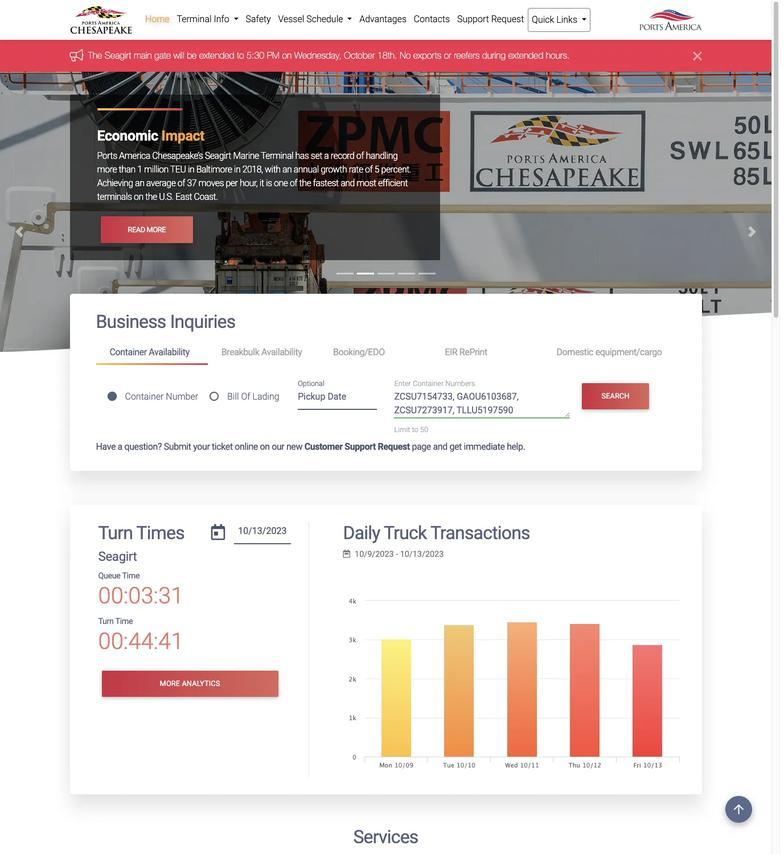 Task type: vqa. For each thing, say whether or not it's contained in the screenshot.
the Port
no



Task type: describe. For each thing, give the bounding box(es) containing it.
and inside the ports america chesapeake's seagirt marine terminal has set a record of handling more than 1 million teu in baltimore in 2018,                         with an annual growth rate of 5 percent. achieving an average of 37 moves per hour, it is one of the fastest and most efficient terminals on the u.s. east coast.
[[341, 178, 355, 189]]

reefers
[[454, 50, 480, 61]]

page
[[412, 441, 431, 452]]

be
[[187, 50, 197, 61]]

calendar week image
[[343, 550, 350, 558]]

equipment/cargo
[[596, 347, 662, 358]]

terminal info link
[[173, 8, 242, 31]]

terminal info
[[177, 14, 232, 24]]

enter container numbers
[[394, 379, 475, 388]]

contacts
[[414, 14, 450, 24]]

handling
[[366, 151, 398, 161]]

economic
[[97, 128, 158, 144]]

00:03:31
[[98, 583, 184, 610]]

2 vertical spatial seagirt
[[98, 549, 137, 564]]

gate
[[154, 50, 171, 61]]

2 in from the left
[[234, 164, 241, 175]]

breakbulk availability
[[221, 347, 302, 358]]

have
[[96, 441, 116, 452]]

breakbulk
[[221, 347, 259, 358]]

support request link
[[454, 8, 528, 31]]

eir
[[445, 347, 458, 358]]

achieving
[[97, 178, 133, 189]]

more analytics
[[160, 680, 220, 688]]

go to top image
[[726, 796, 753, 823]]

home link
[[142, 8, 173, 31]]

teu
[[170, 164, 186, 175]]

impact
[[162, 128, 205, 144]]

terminal inside the ports america chesapeake's seagirt marine terminal has set a record of handling more than 1 million teu in baltimore in 2018,                         with an annual growth rate of 5 percent. achieving an average of 37 moves per hour, it is one of the fastest and most efficient terminals on the u.s. east coast.
[[261, 151, 293, 161]]

business
[[96, 311, 166, 333]]

00:44:41
[[98, 628, 184, 655]]

most
[[357, 178, 376, 189]]

10/9/2023
[[355, 550, 394, 559]]

schedule
[[307, 14, 343, 24]]

with
[[265, 164, 281, 175]]

1 vertical spatial support
[[345, 441, 376, 452]]

advantages link
[[356, 8, 410, 31]]

one
[[274, 178, 288, 189]]

optional
[[298, 379, 325, 388]]

availability for breakbulk availability
[[261, 347, 302, 358]]

than
[[119, 164, 135, 175]]

have a question? submit your ticket online on our new customer support request page and get immediate help.
[[96, 441, 526, 452]]

get
[[450, 441, 462, 452]]

rate
[[349, 164, 363, 175]]

economic engine image
[[0, 72, 772, 405]]

1 horizontal spatial an
[[283, 164, 292, 175]]

million
[[144, 164, 168, 175]]

5
[[375, 164, 379, 175]]

turn time 00:44:41
[[98, 617, 184, 655]]

growth
[[321, 164, 347, 175]]

0 vertical spatial request
[[491, 14, 524, 24]]

2 extended from the left
[[508, 50, 544, 61]]

close image
[[694, 49, 702, 63]]

ports
[[97, 151, 117, 161]]

container number
[[125, 391, 198, 402]]

efficient
[[378, 178, 408, 189]]

bill of lading
[[227, 391, 279, 402]]

1 vertical spatial request
[[378, 441, 410, 452]]

1 horizontal spatial to
[[412, 426, 419, 434]]

per
[[226, 178, 238, 189]]

0 vertical spatial support
[[457, 14, 489, 24]]

limit to 50
[[394, 426, 428, 434]]

read more link
[[101, 217, 193, 243]]

submit
[[164, 441, 191, 452]]

booking/edo link
[[320, 342, 431, 363]]

bullhorn image
[[70, 49, 88, 61]]

transactions
[[431, 522, 530, 544]]

quick links link
[[528, 8, 591, 32]]

main
[[134, 50, 152, 61]]

chesapeake's
[[152, 151, 203, 161]]

50
[[420, 426, 428, 434]]

marine
[[233, 151, 259, 161]]

lading
[[253, 391, 279, 402]]

has
[[295, 151, 309, 161]]

america
[[119, 151, 150, 161]]

ports america chesapeake's seagirt marine terminal has set a record of handling more than 1 million teu in baltimore in 2018,                         with an annual growth rate of 5 percent. achieving an average of 37 moves per hour, it is one of the fastest and most efficient terminals on the u.s. east coast.
[[97, 151, 411, 202]]

0 horizontal spatial terminal
[[177, 14, 212, 24]]

more analytics link
[[102, 671, 278, 697]]

main content containing 00:03:31
[[61, 294, 711, 855]]

truck
[[384, 522, 427, 544]]

advantages
[[360, 14, 407, 24]]

safety
[[246, 14, 271, 24]]

1 vertical spatial a
[[118, 441, 122, 452]]

10/9/2023 - 10/13/2023
[[355, 550, 444, 559]]

fastest
[[313, 178, 339, 189]]

our
[[272, 441, 284, 452]]

the seagirt main gate will be extended to 5:30 pm on wednesday, october 18th.  no exports or reefers during extended hours. alert
[[0, 40, 772, 72]]

analytics
[[182, 680, 220, 688]]

hours.
[[546, 50, 570, 61]]

1 extended from the left
[[199, 50, 235, 61]]

Enter Container Numbers text field
[[394, 390, 570, 418]]

of
[[241, 391, 250, 402]]

more
[[97, 164, 117, 175]]

domestic equipment/cargo link
[[543, 342, 676, 363]]

the
[[88, 50, 102, 61]]

and inside main content
[[433, 441, 448, 452]]

enter
[[394, 379, 411, 388]]

calendar day image
[[211, 524, 225, 540]]

read more
[[128, 225, 166, 234]]

immediate
[[464, 441, 505, 452]]



Task type: locate. For each thing, give the bounding box(es) containing it.
baltimore
[[196, 164, 232, 175]]

37
[[187, 178, 197, 189]]

safety link
[[242, 8, 275, 31]]

will
[[173, 50, 184, 61]]

on right terminals
[[134, 192, 143, 202]]

a right set
[[324, 151, 329, 161]]

times
[[136, 522, 185, 544]]

support up reefers
[[457, 14, 489, 24]]

turn for turn time 00:44:41
[[98, 617, 114, 627]]

0 vertical spatial turn
[[98, 522, 133, 544]]

1 vertical spatial terminal
[[261, 151, 293, 161]]

an
[[283, 164, 292, 175], [135, 178, 144, 189]]

1 horizontal spatial a
[[324, 151, 329, 161]]

customer
[[305, 441, 343, 452]]

turn for turn times
[[98, 522, 133, 544]]

more left analytics
[[160, 680, 180, 688]]

0 vertical spatial seagirt
[[105, 50, 131, 61]]

container availability link
[[96, 342, 208, 365]]

info
[[214, 14, 229, 24]]

0 vertical spatial and
[[341, 178, 355, 189]]

Optional text field
[[298, 388, 377, 410]]

1 turn from the top
[[98, 522, 133, 544]]

vessel schedule link
[[275, 8, 356, 31]]

0 vertical spatial the
[[299, 178, 311, 189]]

eir reprint link
[[431, 342, 543, 363]]

0 vertical spatial more
[[147, 225, 166, 234]]

and left the get
[[433, 441, 448, 452]]

container availability
[[110, 347, 190, 358]]

1 vertical spatial an
[[135, 178, 144, 189]]

time for 00:03:31
[[122, 571, 140, 581]]

wednesday,
[[294, 50, 342, 61]]

0 vertical spatial time
[[122, 571, 140, 581]]

terminal
[[177, 14, 212, 24], [261, 151, 293, 161]]

and
[[341, 178, 355, 189], [433, 441, 448, 452]]

more right read at the left top of the page
[[147, 225, 166, 234]]

of right "one"
[[290, 178, 297, 189]]

1 vertical spatial turn
[[98, 617, 114, 627]]

availability down business inquiries
[[149, 347, 190, 358]]

support right customer
[[345, 441, 376, 452]]

seagirt inside alert
[[105, 50, 131, 61]]

0 vertical spatial container
[[110, 347, 147, 358]]

of left 37
[[178, 178, 185, 189]]

container right enter
[[413, 379, 444, 388]]

the left u.s.
[[145, 192, 157, 202]]

on inside the ports america chesapeake's seagirt marine terminal has set a record of handling more than 1 million teu in baltimore in 2018,                         with an annual growth rate of 5 percent. achieving an average of 37 moves per hour, it is one of the fastest and most efficient terminals on the u.s. east coast.
[[134, 192, 143, 202]]

an down 1
[[135, 178, 144, 189]]

time inside turn time 00:44:41
[[115, 617, 133, 627]]

0 horizontal spatial support
[[345, 441, 376, 452]]

1 vertical spatial container
[[413, 379, 444, 388]]

1 in from the left
[[188, 164, 194, 175]]

support request
[[457, 14, 524, 24]]

pm
[[267, 50, 280, 61]]

annual
[[294, 164, 319, 175]]

during
[[482, 50, 506, 61]]

daily truck transactions
[[343, 522, 530, 544]]

1 horizontal spatial in
[[234, 164, 241, 175]]

0 vertical spatial on
[[282, 50, 292, 61]]

in right teu
[[188, 164, 194, 175]]

availability
[[149, 347, 190, 358], [261, 347, 302, 358]]

a right have
[[118, 441, 122, 452]]

1 horizontal spatial availability
[[261, 347, 302, 358]]

on inside the seagirt main gate will be extended to 5:30 pm on wednesday, october 18th.  no exports or reefers during extended hours. alert
[[282, 50, 292, 61]]

2 vertical spatial container
[[125, 391, 164, 402]]

container for container number
[[125, 391, 164, 402]]

your
[[193, 441, 210, 452]]

0 vertical spatial an
[[283, 164, 292, 175]]

extended right be
[[199, 50, 235, 61]]

time inside queue time 00:03:31
[[122, 571, 140, 581]]

domestic equipment/cargo
[[557, 347, 662, 358]]

1 horizontal spatial extended
[[508, 50, 544, 61]]

None text field
[[234, 522, 291, 545]]

set
[[311, 151, 322, 161]]

more inside main content
[[160, 680, 180, 688]]

0 horizontal spatial on
[[134, 192, 143, 202]]

2018,
[[242, 164, 263, 175]]

0 vertical spatial a
[[324, 151, 329, 161]]

seagirt
[[105, 50, 131, 61], [205, 151, 231, 161], [98, 549, 137, 564]]

1 vertical spatial seagirt
[[205, 151, 231, 161]]

it
[[260, 178, 264, 189]]

1 horizontal spatial on
[[260, 441, 270, 452]]

0 vertical spatial to
[[237, 50, 244, 61]]

1 vertical spatial the
[[145, 192, 157, 202]]

main content
[[61, 294, 711, 855]]

hour,
[[240, 178, 258, 189]]

0 horizontal spatial extended
[[199, 50, 235, 61]]

terminal left info
[[177, 14, 212, 24]]

queue
[[98, 571, 121, 581]]

terminal up with
[[261, 151, 293, 161]]

question?
[[124, 441, 162, 452]]

seagirt right the
[[105, 50, 131, 61]]

queue time 00:03:31
[[98, 571, 184, 610]]

request down the limit
[[378, 441, 410, 452]]

booking/edo
[[333, 347, 385, 358]]

1 horizontal spatial support
[[457, 14, 489, 24]]

0 horizontal spatial and
[[341, 178, 355, 189]]

is
[[266, 178, 272, 189]]

1 vertical spatial more
[[160, 680, 180, 688]]

to
[[237, 50, 244, 61], [412, 426, 419, 434]]

u.s.
[[159, 192, 174, 202]]

turn
[[98, 522, 133, 544], [98, 617, 114, 627]]

10/13/2023
[[400, 550, 444, 559]]

0 horizontal spatial to
[[237, 50, 244, 61]]

1 horizontal spatial request
[[491, 14, 524, 24]]

help.
[[507, 441, 526, 452]]

1 vertical spatial to
[[412, 426, 419, 434]]

east
[[176, 192, 192, 202]]

to left '50'
[[412, 426, 419, 434]]

of left 5
[[365, 164, 373, 175]]

of up the rate
[[357, 151, 364, 161]]

coast.
[[194, 192, 218, 202]]

seagirt inside the ports america chesapeake's seagirt marine terminal has set a record of handling more than 1 million teu in baltimore in 2018,                         with an annual growth rate of 5 percent. achieving an average of 37 moves per hour, it is one of the fastest and most efficient terminals on the u.s. east coast.
[[205, 151, 231, 161]]

availability for container availability
[[149, 347, 190, 358]]

eir reprint
[[445, 347, 488, 358]]

new
[[287, 441, 303, 452]]

1 vertical spatial on
[[134, 192, 143, 202]]

to left 5:30
[[237, 50, 244, 61]]

on left our
[[260, 441, 270, 452]]

0 horizontal spatial request
[[378, 441, 410, 452]]

no
[[400, 50, 411, 61]]

time right 'queue'
[[122, 571, 140, 581]]

links
[[557, 14, 578, 25]]

2 availability from the left
[[261, 347, 302, 358]]

0 horizontal spatial in
[[188, 164, 194, 175]]

inquiries
[[170, 311, 236, 333]]

extended right during at the top of page
[[508, 50, 544, 61]]

online
[[235, 441, 258, 452]]

0 vertical spatial terminal
[[177, 14, 212, 24]]

vessel
[[278, 14, 304, 24]]

5:30
[[247, 50, 264, 61]]

daily
[[343, 522, 380, 544]]

percent.
[[381, 164, 411, 175]]

turn times
[[98, 522, 185, 544]]

an right with
[[283, 164, 292, 175]]

business inquiries
[[96, 311, 236, 333]]

the seagirt main gate will be extended to 5:30 pm on wednesday, october 18th.  no exports or reefers during extended hours.
[[88, 50, 570, 61]]

on right pm at left top
[[282, 50, 292, 61]]

domestic
[[557, 347, 594, 358]]

0 horizontal spatial the
[[145, 192, 157, 202]]

time for 00:44:41
[[115, 617, 133, 627]]

and down the rate
[[341, 178, 355, 189]]

services
[[353, 826, 418, 848]]

0 horizontal spatial a
[[118, 441, 122, 452]]

container for container availability
[[110, 347, 147, 358]]

search
[[602, 392, 630, 400]]

bill
[[227, 391, 239, 402]]

request left quick at the top of the page
[[491, 14, 524, 24]]

vessel schedule
[[278, 14, 345, 24]]

record
[[331, 151, 355, 161]]

1 availability from the left
[[149, 347, 190, 358]]

0 horizontal spatial an
[[135, 178, 144, 189]]

a inside the ports america chesapeake's seagirt marine terminal has set a record of handling more than 1 million teu in baltimore in 2018,                         with an annual growth rate of 5 percent. achieving an average of 37 moves per hour, it is one of the fastest and most efficient terminals on the u.s. east coast.
[[324, 151, 329, 161]]

container left number
[[125, 391, 164, 402]]

0 horizontal spatial availability
[[149, 347, 190, 358]]

1 horizontal spatial the
[[299, 178, 311, 189]]

container down business at the top
[[110, 347, 147, 358]]

turn up 00:44:41
[[98, 617, 114, 627]]

2 vertical spatial on
[[260, 441, 270, 452]]

to inside alert
[[237, 50, 244, 61]]

turn inside turn time 00:44:41
[[98, 617, 114, 627]]

the seagirt main gate will be extended to 5:30 pm on wednesday, october 18th.  no exports or reefers during extended hours. link
[[88, 50, 570, 61]]

availability right breakbulk on the left
[[261, 347, 302, 358]]

2 turn from the top
[[98, 617, 114, 627]]

1 horizontal spatial and
[[433, 441, 448, 452]]

october
[[344, 50, 375, 61]]

the down 'annual'
[[299, 178, 311, 189]]

1 vertical spatial and
[[433, 441, 448, 452]]

-
[[396, 550, 398, 559]]

seagirt up baltimore
[[205, 151, 231, 161]]

the
[[299, 178, 311, 189], [145, 192, 157, 202]]

time up 00:44:41
[[115, 617, 133, 627]]

1 vertical spatial time
[[115, 617, 133, 627]]

1 horizontal spatial terminal
[[261, 151, 293, 161]]

2 horizontal spatial on
[[282, 50, 292, 61]]

seagirt up 'queue'
[[98, 549, 137, 564]]

turn up 'queue'
[[98, 522, 133, 544]]

economic impact
[[97, 128, 205, 144]]

18th.
[[378, 50, 397, 61]]

quick
[[532, 14, 555, 25]]

read
[[128, 225, 145, 234]]

in up per
[[234, 164, 241, 175]]



